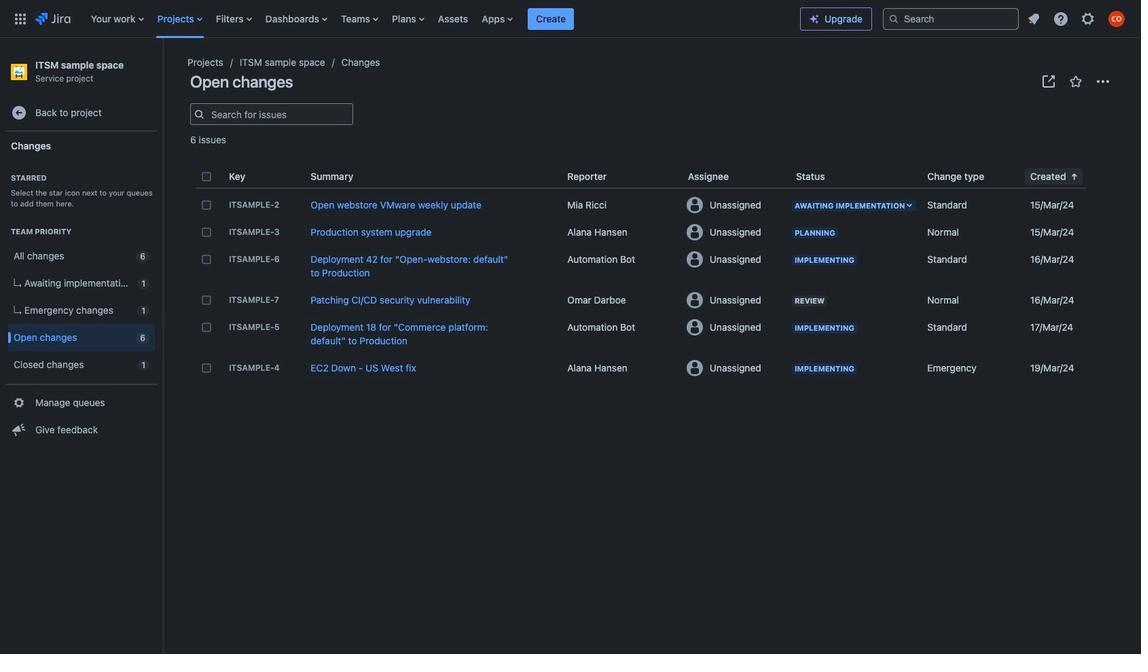 Task type: describe. For each thing, give the bounding box(es) containing it.
Search field
[[883, 8, 1019, 30]]

appswitcher icon image
[[12, 11, 29, 27]]

Search for issues field
[[207, 105, 353, 124]]

help image
[[1053, 11, 1070, 27]]

actions image
[[1096, 73, 1112, 90]]

star image
[[1068, 73, 1085, 90]]

notifications image
[[1026, 11, 1043, 27]]

starred group
[[5, 159, 158, 213]]

settings image
[[1081, 11, 1097, 27]]



Task type: locate. For each thing, give the bounding box(es) containing it.
team priority group
[[5, 213, 158, 384]]

1 heading from the top
[[5, 173, 158, 183]]

your profile and settings image
[[1109, 11, 1125, 27]]

list
[[84, 0, 801, 38], [1022, 6, 1134, 31]]

group
[[5, 384, 158, 448]]

search image
[[889, 13, 900, 24]]

heading for starred group
[[5, 173, 158, 183]]

primary element
[[8, 0, 801, 38]]

1 vertical spatial heading
[[5, 227, 158, 237]]

sidebar navigation image
[[148, 54, 178, 82]]

heading
[[5, 173, 158, 183], [5, 227, 158, 237]]

banner
[[0, 0, 1142, 38]]

heading for team priority group
[[5, 227, 158, 237]]

0 vertical spatial heading
[[5, 173, 158, 183]]

0 horizontal spatial list
[[84, 0, 801, 38]]

list item
[[528, 0, 575, 38]]

None search field
[[883, 8, 1019, 30]]

ascending icon image
[[1067, 169, 1083, 185]]

1 horizontal spatial list
[[1022, 6, 1134, 31]]

jira image
[[35, 11, 71, 27], [35, 11, 71, 27]]

2 heading from the top
[[5, 227, 158, 237]]



Task type: vqa. For each thing, say whether or not it's contained in the screenshot.
the rightmost list
yes



